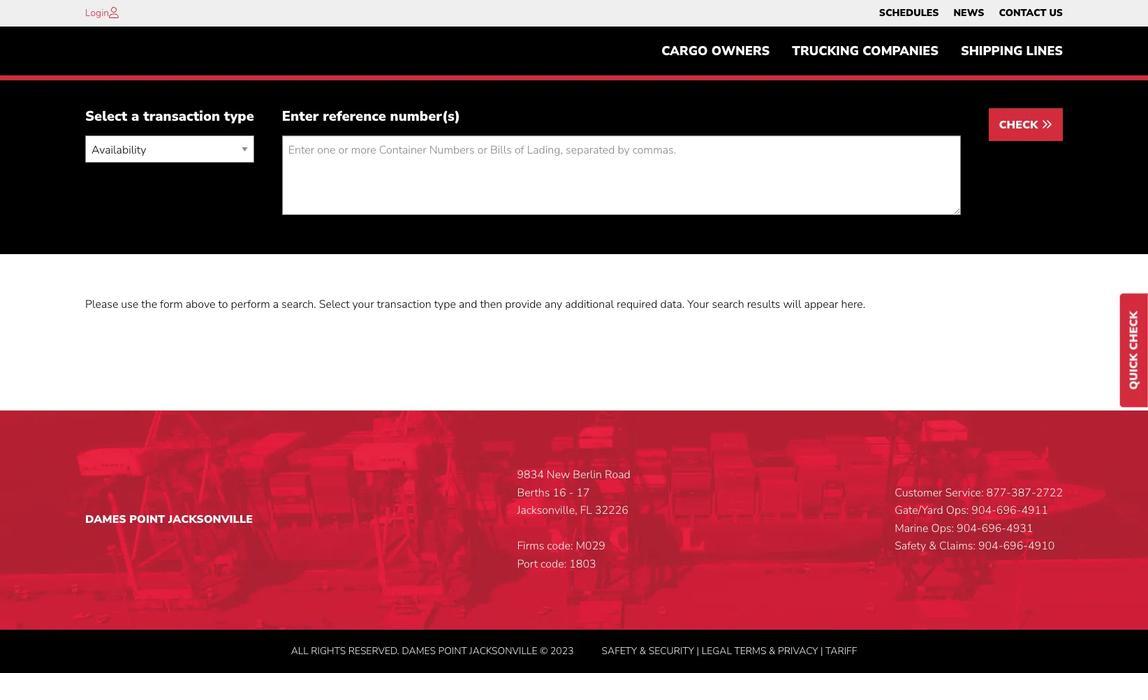 Task type: vqa. For each thing, say whether or not it's contained in the screenshot.
Please use the form above to perform a search. Select your transaction type and then provide any additional required data. Your search results will appear here. at the top of page
no



Task type: locate. For each thing, give the bounding box(es) containing it.
0 vertical spatial select
[[85, 107, 127, 126]]

0 horizontal spatial transaction
[[143, 107, 220, 126]]

0 vertical spatial check
[[999, 118, 1041, 133]]

customer
[[895, 485, 943, 501]]

companies
[[863, 43, 939, 60]]

9834 new berlin road berths 16 - 17 jacksonville, fl 32226
[[517, 467, 631, 518]]

1 horizontal spatial jacksonville
[[470, 644, 537, 658]]

1 vertical spatial point
[[438, 644, 467, 658]]

& left "claims:" at the bottom right of the page
[[929, 539, 937, 554]]

lines
[[1027, 43, 1063, 60]]

0 vertical spatial a
[[131, 107, 139, 126]]

transaction inside please use the form above to perform a search. select your transaction type and then provide any additional required data. your search results will appear here. quick check
[[377, 297, 431, 312]]

0 vertical spatial 904-
[[972, 503, 997, 518]]

696-
[[997, 503, 1021, 518], [982, 521, 1007, 536], [1003, 539, 1028, 554]]

1 horizontal spatial select
[[319, 297, 350, 312]]

dames point jacksonville
[[85, 512, 253, 527]]

menu bar up shipping
[[872, 3, 1070, 23]]

Enter reference number(s) text field
[[282, 136, 961, 215]]

select inside please use the form above to perform a search. select your transaction type and then provide any additional required data. your search results will appear here. quick check
[[319, 297, 350, 312]]

904-
[[972, 503, 997, 518], [957, 521, 982, 536], [979, 539, 1003, 554]]

then
[[480, 297, 502, 312]]

check
[[999, 118, 1041, 133], [1127, 311, 1142, 350]]

dames
[[85, 512, 126, 527], [402, 644, 436, 658]]

1 vertical spatial type
[[434, 297, 456, 312]]

the
[[141, 297, 157, 312]]

1 horizontal spatial type
[[434, 297, 456, 312]]

& left security
[[640, 644, 646, 658]]

cargo owners link
[[650, 37, 781, 65]]

1 horizontal spatial safety
[[895, 539, 926, 554]]

| left legal
[[697, 644, 699, 658]]

1 vertical spatial jacksonville
[[470, 644, 537, 658]]

please
[[85, 297, 118, 312]]

1 vertical spatial code:
[[541, 557, 567, 572]]

code: up the "1803"
[[547, 539, 573, 554]]

check inside button
[[999, 118, 1041, 133]]

menu bar containing cargo owners
[[650, 37, 1074, 65]]

menu bar
[[872, 3, 1070, 23], [650, 37, 1074, 65]]

footer
[[0, 411, 1148, 673]]

terms
[[734, 644, 767, 658]]

1 vertical spatial select
[[319, 297, 350, 312]]

0 vertical spatial transaction
[[143, 107, 220, 126]]

0 vertical spatial menu bar
[[872, 3, 1070, 23]]

904- down 877-
[[972, 503, 997, 518]]

1 vertical spatial transaction
[[377, 297, 431, 312]]

& right terms
[[769, 644, 776, 658]]

|
[[697, 644, 699, 658], [821, 644, 823, 658]]

1 vertical spatial a
[[273, 297, 279, 312]]

code:
[[547, 539, 573, 554], [541, 557, 567, 572]]

ops:
[[946, 503, 969, 518], [931, 521, 954, 536]]

&
[[929, 539, 937, 554], [640, 644, 646, 658], [769, 644, 776, 658]]

1 horizontal spatial check
[[1127, 311, 1142, 350]]

firms
[[517, 539, 544, 554]]

data.
[[660, 297, 685, 312]]

1 horizontal spatial point
[[438, 644, 467, 658]]

0 horizontal spatial &
[[640, 644, 646, 658]]

type left the and
[[434, 297, 456, 312]]

shipping lines
[[961, 43, 1063, 60]]

schedules
[[879, 6, 939, 20]]

safety
[[895, 539, 926, 554], [602, 644, 637, 658]]

| left tariff link
[[821, 644, 823, 658]]

login
[[85, 6, 109, 20]]

1 vertical spatial menu bar
[[650, 37, 1074, 65]]

login link
[[85, 6, 109, 20]]

transaction
[[143, 107, 220, 126], [377, 297, 431, 312]]

1 horizontal spatial &
[[769, 644, 776, 658]]

1 horizontal spatial a
[[273, 297, 279, 312]]

reference
[[323, 107, 386, 126]]

safety left security
[[602, 644, 637, 658]]

owners
[[712, 43, 770, 60]]

form
[[160, 297, 183, 312]]

904- up "claims:" at the bottom right of the page
[[957, 521, 982, 536]]

ops: up "claims:" at the bottom right of the page
[[931, 521, 954, 536]]

2023
[[550, 644, 574, 658]]

news link
[[954, 3, 984, 23]]

0 horizontal spatial type
[[224, 107, 254, 126]]

all
[[291, 644, 309, 658]]

type inside please use the form above to perform a search. select your transaction type and then provide any additional required data. your search results will appear here. quick check
[[434, 297, 456, 312]]

your
[[352, 297, 374, 312]]

marine
[[895, 521, 929, 536]]

perform
[[231, 297, 270, 312]]

1 vertical spatial ops:
[[931, 521, 954, 536]]

0 vertical spatial safety
[[895, 539, 926, 554]]

0 horizontal spatial safety
[[602, 644, 637, 658]]

0 horizontal spatial jacksonville
[[168, 512, 253, 527]]

shipping lines link
[[950, 37, 1074, 65]]

0 horizontal spatial |
[[697, 644, 699, 658]]

berlin
[[573, 467, 602, 483]]

1 vertical spatial 696-
[[982, 521, 1007, 536]]

1 vertical spatial safety
[[602, 644, 637, 658]]

above
[[186, 297, 215, 312]]

news
[[954, 6, 984, 20]]

claims:
[[939, 539, 976, 554]]

ops: down service:
[[946, 503, 969, 518]]

please use the form above to perform a search. select your transaction type and then provide any additional required data. your search results will appear here. quick check
[[85, 297, 1142, 390]]

2 | from the left
[[821, 644, 823, 658]]

tariff link
[[826, 644, 857, 658]]

type left enter
[[224, 107, 254, 126]]

safety down 'marine'
[[895, 539, 926, 554]]

4911
[[1021, 503, 1048, 518]]

footer containing 9834 new berlin road
[[0, 411, 1148, 673]]

1 horizontal spatial dames
[[402, 644, 436, 658]]

2 horizontal spatial &
[[929, 539, 937, 554]]

0 vertical spatial point
[[129, 512, 165, 527]]

1 vertical spatial dames
[[402, 644, 436, 658]]

904- right "claims:" at the bottom right of the page
[[979, 539, 1003, 554]]

jacksonville
[[168, 512, 253, 527], [470, 644, 537, 658]]

contact
[[999, 6, 1047, 20]]

search.
[[282, 297, 316, 312]]

877-
[[987, 485, 1011, 501]]

0 vertical spatial type
[[224, 107, 254, 126]]

1 horizontal spatial |
[[821, 644, 823, 658]]

results
[[747, 297, 781, 312]]

0 vertical spatial code:
[[547, 539, 573, 554]]

check button
[[989, 109, 1063, 141]]

point
[[129, 512, 165, 527], [438, 644, 467, 658]]

1 vertical spatial check
[[1127, 311, 1142, 350]]

1 horizontal spatial transaction
[[377, 297, 431, 312]]

a
[[131, 107, 139, 126], [273, 297, 279, 312]]

menu bar containing schedules
[[872, 3, 1070, 23]]

0 vertical spatial dames
[[85, 512, 126, 527]]

user image
[[109, 7, 119, 18]]

appear
[[804, 297, 839, 312]]

quick
[[1127, 353, 1142, 390]]

0 horizontal spatial select
[[85, 107, 127, 126]]

code: right port
[[541, 557, 567, 572]]

additional
[[565, 297, 614, 312]]

menu bar down schedules link
[[650, 37, 1074, 65]]

select
[[85, 107, 127, 126], [319, 297, 350, 312]]

any
[[545, 297, 562, 312]]

0 horizontal spatial check
[[999, 118, 1041, 133]]

your
[[688, 297, 709, 312]]

a inside please use the form above to perform a search. select your transaction type and then provide any additional required data. your search results will appear here. quick check
[[273, 297, 279, 312]]



Task type: describe. For each thing, give the bounding box(es) containing it.
shipping
[[961, 43, 1023, 60]]

©
[[540, 644, 548, 658]]

4931
[[1007, 521, 1033, 536]]

trucking
[[792, 43, 859, 60]]

and
[[459, 297, 477, 312]]

to
[[218, 297, 228, 312]]

trucking companies
[[792, 43, 939, 60]]

us
[[1049, 6, 1063, 20]]

select a transaction type
[[85, 107, 254, 126]]

0 vertical spatial ops:
[[946, 503, 969, 518]]

gate/yard
[[895, 503, 944, 518]]

387-
[[1011, 485, 1036, 501]]

firms code:  m029 port code:  1803
[[517, 539, 605, 572]]

search
[[712, 297, 744, 312]]

4910
[[1028, 539, 1055, 554]]

& inside customer service: 877-387-2722 gate/yard ops: 904-696-4911 marine ops: 904-696-4931 safety & claims: 904-696-4910
[[929, 539, 937, 554]]

check inside please use the form above to perform a search. select your transaction type and then provide any additional required data. your search results will appear here. quick check
[[1127, 311, 1142, 350]]

road
[[605, 467, 631, 483]]

required
[[617, 297, 658, 312]]

here.
[[841, 297, 866, 312]]

32226
[[595, 503, 629, 518]]

schedules link
[[879, 3, 939, 23]]

contact us link
[[999, 3, 1063, 23]]

quick check link
[[1120, 294, 1148, 407]]

safety inside customer service: 877-387-2722 gate/yard ops: 904-696-4911 marine ops: 904-696-4931 safety & claims: 904-696-4910
[[895, 539, 926, 554]]

0 horizontal spatial dames
[[85, 512, 126, 527]]

2 vertical spatial 904-
[[979, 539, 1003, 554]]

contact us
[[999, 6, 1063, 20]]

port
[[517, 557, 538, 572]]

2722
[[1036, 485, 1063, 501]]

tariff
[[826, 644, 857, 658]]

1803
[[569, 557, 596, 572]]

0 horizontal spatial point
[[129, 512, 165, 527]]

0 vertical spatial 696-
[[997, 503, 1021, 518]]

safety & security link
[[602, 644, 694, 658]]

jacksonville,
[[517, 503, 577, 518]]

security
[[649, 644, 694, 658]]

legal
[[702, 644, 732, 658]]

17
[[577, 485, 590, 501]]

fl
[[580, 503, 592, 518]]

safety & security | legal terms & privacy | tariff
[[602, 644, 857, 658]]

cargo owners
[[662, 43, 770, 60]]

all rights reserved. dames point jacksonville © 2023
[[291, 644, 574, 658]]

angle double right image
[[1041, 119, 1053, 130]]

9834
[[517, 467, 544, 483]]

provide
[[505, 297, 542, 312]]

trucking companies link
[[781, 37, 950, 65]]

0 vertical spatial jacksonville
[[168, 512, 253, 527]]

rights
[[311, 644, 346, 658]]

1 | from the left
[[697, 644, 699, 658]]

service:
[[945, 485, 984, 501]]

number(s)
[[390, 107, 460, 126]]

enter
[[282, 107, 319, 126]]

berths
[[517, 485, 550, 501]]

will
[[783, 297, 802, 312]]

2 vertical spatial 696-
[[1003, 539, 1028, 554]]

16
[[553, 485, 566, 501]]

new
[[547, 467, 570, 483]]

reserved.
[[348, 644, 400, 658]]

customer service: 877-387-2722 gate/yard ops: 904-696-4911 marine ops: 904-696-4931 safety & claims: 904-696-4910
[[895, 485, 1063, 554]]

-
[[569, 485, 574, 501]]

cargo
[[662, 43, 708, 60]]

m029
[[576, 539, 605, 554]]

0 horizontal spatial a
[[131, 107, 139, 126]]

1 vertical spatial 904-
[[957, 521, 982, 536]]

enter reference number(s)
[[282, 107, 460, 126]]

use
[[121, 297, 139, 312]]

legal terms & privacy link
[[702, 644, 818, 658]]

privacy
[[778, 644, 818, 658]]



